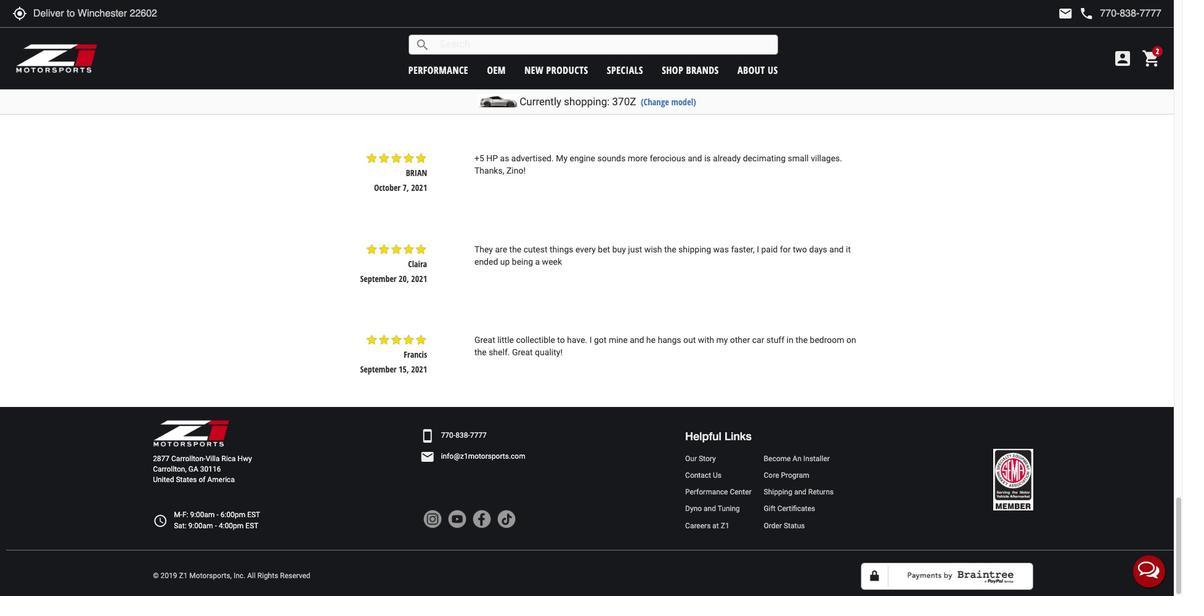 Task type: vqa. For each thing, say whether or not it's contained in the screenshot.
Bleeder within the "Z1 Aluminum Coolant Bleeder Port - Heater Hose star star star star star (136) $34.99"
no



Task type: describe. For each thing, give the bounding box(es) containing it.
0 vertical spatial 9:00am
[[190, 511, 215, 520]]

+5 hp as advertised. my engine sounds more ferocious and is already decimating small villages. thanks, zino!
[[475, 154, 843, 176]]

as
[[500, 154, 509, 164]]

car
[[753, 336, 765, 345]]

1 vertical spatial est
[[246, 522, 259, 531]]

gift certificates
[[764, 505, 816, 514]]

francis
[[404, 349, 427, 361]]

they
[[475, 245, 493, 254]]

hp
[[487, 154, 498, 164]]

tiktok link image
[[497, 510, 516, 529]]

our story
[[686, 455, 716, 464]]

z1 motorsports logo image
[[15, 43, 98, 74]]

838-
[[456, 432, 470, 440]]

being
[[512, 257, 533, 267]]

account_box
[[1113, 49, 1133, 68]]

for
[[780, 245, 791, 254]]

tuning
[[718, 505, 740, 514]]

contact us
[[686, 472, 722, 480]]

mail
[[1059, 6, 1074, 21]]

all
[[247, 572, 256, 581]]

and right dyno
[[704, 505, 716, 514]]

paid
[[762, 245, 778, 254]]

hangs
[[658, 336, 682, 345]]

plush
[[515, 63, 536, 73]]

© 2019 z1 motorsports, inc. all rights reserved
[[153, 572, 311, 581]]

Search search field
[[430, 35, 778, 54]]

returns
[[809, 488, 834, 497]]

about us link
[[738, 63, 778, 77]]

awesome
[[475, 63, 513, 73]]

core program
[[764, 472, 810, 480]]

star star
[[403, 62, 427, 74]]

days
[[810, 245, 828, 254]]

(change model) link
[[641, 96, 697, 108]]

ga
[[188, 466, 198, 474]]

two
[[793, 245, 808, 254]]

our story link
[[686, 454, 752, 465]]

careers
[[686, 522, 711, 531]]

0 vertical spatial est
[[247, 511, 260, 520]]

0 vertical spatial october
[[370, 91, 397, 103]]

access_time
[[153, 514, 168, 529]]

specials
[[607, 63, 644, 77]]

about
[[738, 63, 765, 77]]

sounds
[[598, 154, 626, 164]]

and inside great little collectible to have. i got mine and he hangs out with my other car stuff in the bedroom on the shelf. great quality!
[[630, 336, 645, 345]]

our
[[686, 455, 697, 464]]

2021 for star star star star star brian october 7, 2021
[[411, 182, 427, 194]]

smartphone
[[420, 429, 435, 444]]

z1 for at
[[721, 522, 730, 531]]

oem
[[487, 63, 506, 77]]

2019
[[161, 572, 177, 581]]

brands
[[686, 63, 719, 77]]

engine
[[570, 154, 596, 164]]

thanks,
[[475, 166, 505, 176]]

phone
[[1080, 6, 1095, 21]]

toy
[[538, 63, 550, 73]]

currently
[[520, 96, 562, 108]]

1 15, from the top
[[399, 91, 409, 103]]

1 vertical spatial -
[[215, 522, 217, 531]]

us for contact us
[[713, 472, 722, 480]]

sema member logo image
[[994, 450, 1034, 511]]

september for star star star star star claira september 20, 2021
[[360, 273, 397, 285]]

buy
[[613, 245, 626, 254]]

performance
[[409, 63, 469, 77]]

email info@z1motorsports.com
[[420, 450, 526, 465]]

sat:
[[174, 522, 187, 531]]

things
[[550, 245, 574, 254]]

become an installer
[[764, 455, 830, 464]]

america
[[207, 476, 235, 485]]

15, inside star star star star star francis september 15, 2021
[[399, 364, 409, 376]]

core program link
[[764, 471, 834, 482]]

shipping and returns link
[[764, 488, 834, 498]]

already
[[713, 154, 741, 164]]

decimating
[[743, 154, 786, 164]]

collectible
[[516, 336, 555, 345]]

with
[[698, 336, 715, 345]]

dyno
[[686, 505, 702, 514]]

become an installer link
[[764, 454, 834, 465]]

0 vertical spatial my
[[552, 63, 563, 73]]

quality!
[[535, 348, 563, 358]]

stuff
[[767, 336, 785, 345]]

he
[[647, 336, 656, 345]]

youtube link image
[[448, 510, 466, 529]]

rights
[[258, 572, 278, 581]]

star star star star star claira september 20, 2021
[[360, 243, 427, 285]]

cutest
[[524, 245, 548, 254]]

star star star star star francis september 15, 2021
[[360, 334, 427, 376]]

shopping_cart
[[1142, 49, 1162, 68]]

and down core program 'link'
[[795, 488, 807, 497]]

hwy
[[238, 455, 252, 464]]

shop brands link
[[662, 63, 719, 77]]

states
[[176, 476, 197, 485]]

it inside they are the cutest things every bet buy just wish the shipping was faster, i paid for two days and it ended up being a week
[[846, 245, 851, 254]]

2021 for star star star star star claira september 20, 2021
[[411, 273, 427, 285]]

1 horizontal spatial great
[[512, 348, 533, 358]]

at
[[713, 522, 719, 531]]

4:00pm
[[219, 522, 244, 531]]

they are the cutest things every bet buy just wish the shipping was faster, i paid for two days and it ended up being a week
[[475, 245, 851, 267]]



Task type: locate. For each thing, give the bounding box(es) containing it.
shipping
[[764, 488, 793, 497]]

2021 down the claira
[[411, 273, 427, 285]]

september inside star star star star star francis september 15, 2021
[[360, 364, 397, 376]]

villages.
[[811, 154, 843, 164]]

1 horizontal spatial i
[[757, 245, 760, 254]]

0 vertical spatial us
[[768, 63, 778, 77]]

on
[[847, 336, 857, 345]]

9:00am right f:
[[190, 511, 215, 520]]

2021 down star star
[[411, 91, 427, 103]]

carrollton,
[[153, 466, 187, 474]]

and left is
[[688, 154, 703, 164]]

it right days
[[846, 245, 851, 254]]

30116
[[200, 466, 221, 474]]

shopping:
[[564, 96, 610, 108]]

2021 inside the star star star star star claira september 20, 2021
[[411, 273, 427, 285]]

us for about us
[[768, 63, 778, 77]]

1 horizontal spatial z1
[[721, 522, 730, 531]]

- left 4:00pm
[[215, 522, 217, 531]]

4 2021 from the top
[[411, 364, 427, 376]]

7,
[[403, 182, 409, 194]]

week
[[542, 257, 562, 267]]

2021 inside star star star star star brian october 7, 2021
[[411, 182, 427, 194]]

united
[[153, 476, 174, 485]]

i inside they are the cutest things every bet buy just wish the shipping was faster, i paid for two days and it ended up being a week
[[757, 245, 760, 254]]

brian
[[406, 167, 427, 179]]

installer
[[804, 455, 830, 464]]

star
[[403, 62, 415, 74], [415, 62, 427, 74], [366, 153, 378, 165], [378, 153, 390, 165], [390, 153, 403, 165], [403, 153, 415, 165], [415, 153, 427, 165], [366, 243, 378, 256], [378, 243, 390, 256], [390, 243, 403, 256], [403, 243, 415, 256], [415, 243, 427, 256], [366, 334, 378, 347], [378, 334, 390, 347], [390, 334, 403, 347], [403, 334, 415, 347], [415, 334, 427, 347]]

2021 down the francis
[[411, 364, 427, 376]]

it
[[609, 63, 614, 73], [846, 245, 851, 254]]

great down collectible
[[512, 348, 533, 358]]

out
[[684, 336, 696, 345]]

certificates
[[778, 505, 816, 514]]

just
[[628, 245, 643, 254]]

9:00am right sat:
[[188, 522, 213, 531]]

october inside star star star star star brian october 7, 2021
[[374, 182, 401, 194]]

the right wish
[[665, 245, 677, 254]]

shipping
[[679, 245, 712, 254]]

and
[[688, 154, 703, 164], [830, 245, 844, 254], [630, 336, 645, 345], [795, 488, 807, 497], [704, 505, 716, 514]]

1 vertical spatial great
[[512, 348, 533, 358]]

2 15, from the top
[[399, 364, 409, 376]]

2021
[[411, 91, 427, 103], [411, 182, 427, 194], [411, 273, 427, 285], [411, 364, 427, 376]]

1 vertical spatial 15,
[[399, 364, 409, 376]]

performance center
[[686, 488, 752, 497]]

0 vertical spatial z1
[[721, 522, 730, 531]]

z1 company logo image
[[153, 420, 230, 448]]

and inside the +5 hp as advertised. my engine sounds more ferocious and is already decimating small villages. thanks, zino!
[[688, 154, 703, 164]]

0 horizontal spatial z1
[[179, 572, 188, 581]]

account_box link
[[1110, 49, 1136, 68]]

1 horizontal spatial us
[[768, 63, 778, 77]]

0 vertical spatial september
[[360, 273, 397, 285]]

15, down the francis
[[399, 364, 409, 376]]

1 september from the top
[[360, 273, 397, 285]]

order
[[764, 522, 782, 531]]

est right 4:00pm
[[246, 522, 259, 531]]

z1 right at
[[721, 522, 730, 531]]

mail link
[[1059, 6, 1074, 21]]

i left paid
[[757, 245, 760, 254]]

my
[[556, 154, 568, 164]]

my right with
[[717, 336, 728, 345]]

gift
[[764, 505, 776, 514]]

2021 inside star star star star star francis september 15, 2021
[[411, 364, 427, 376]]

dyno and tuning link
[[686, 505, 752, 515]]

faster,
[[731, 245, 755, 254]]

core
[[764, 472, 780, 480]]

0 vertical spatial it
[[609, 63, 614, 73]]

email
[[420, 450, 435, 465]]

my right the toy on the left top of the page
[[552, 63, 563, 73]]

gift certificates link
[[764, 505, 834, 515]]

1 vertical spatial october
[[374, 182, 401, 194]]

i left got
[[590, 336, 592, 345]]

awesome plush toy my baby loved it
[[475, 63, 614, 73]]

great little collectible to have. i got mine and he hangs out with my other car stuff in the bedroom on the shelf. great quality!
[[475, 336, 857, 358]]

reserved
[[280, 572, 311, 581]]

loved
[[586, 63, 607, 73]]

have.
[[567, 336, 588, 345]]

0 vertical spatial 15,
[[399, 91, 409, 103]]

2 september from the top
[[360, 364, 397, 376]]

september inside the star star star star star claira september 20, 2021
[[360, 273, 397, 285]]

us down the our story link
[[713, 472, 722, 480]]

motorsports,
[[189, 572, 232, 581]]

1 horizontal spatial my
[[717, 336, 728, 345]]

770-
[[441, 432, 456, 440]]

new
[[525, 63, 544, 77]]

0 horizontal spatial my
[[552, 63, 563, 73]]

(change
[[641, 96, 669, 108]]

are
[[495, 245, 507, 254]]

1 vertical spatial i
[[590, 336, 592, 345]]

2877 carrollton-villa rica hwy carrollton, ga 30116 united states of america
[[153, 455, 252, 485]]

1 2021 from the top
[[411, 91, 427, 103]]

©
[[153, 572, 159, 581]]

every
[[576, 245, 596, 254]]

model)
[[672, 96, 697, 108]]

the right in
[[796, 336, 808, 345]]

great up 'shelf.'
[[475, 336, 496, 345]]

0 horizontal spatial it
[[609, 63, 614, 73]]

story
[[699, 455, 716, 464]]

in
[[787, 336, 794, 345]]

claira
[[408, 258, 427, 270]]

up
[[500, 257, 510, 267]]

1 vertical spatial september
[[360, 364, 397, 376]]

bet
[[598, 245, 610, 254]]

program
[[781, 472, 810, 480]]

oem link
[[487, 63, 506, 77]]

0 horizontal spatial i
[[590, 336, 592, 345]]

- left 6:00pm
[[217, 511, 219, 520]]

0 vertical spatial i
[[757, 245, 760, 254]]

1 vertical spatial us
[[713, 472, 722, 480]]

to
[[558, 336, 565, 345]]

shipping and returns
[[764, 488, 834, 497]]

2021 right 7,
[[411, 182, 427, 194]]

rica
[[222, 455, 236, 464]]

mail phone
[[1059, 6, 1095, 21]]

was
[[714, 245, 729, 254]]

search
[[415, 37, 430, 52]]

and right days
[[830, 245, 844, 254]]

it right "loved"
[[609, 63, 614, 73]]

facebook link image
[[473, 510, 491, 529]]

3 2021 from the top
[[411, 273, 427, 285]]

i inside great little collectible to have. i got mine and he hangs out with my other car stuff in the bedroom on the shelf. great quality!
[[590, 336, 592, 345]]

z1 right 2019
[[179, 572, 188, 581]]

smartphone 770-838-7777
[[420, 429, 487, 444]]

ended
[[475, 257, 498, 267]]

1 vertical spatial my
[[717, 336, 728, 345]]

z1 for 2019
[[179, 572, 188, 581]]

0 horizontal spatial great
[[475, 336, 496, 345]]

the left 'shelf.'
[[475, 348, 487, 358]]

dyno and tuning
[[686, 505, 740, 514]]

shelf.
[[489, 348, 510, 358]]

the up being
[[510, 245, 522, 254]]

advertised.
[[512, 154, 554, 164]]

2 2021 from the top
[[411, 182, 427, 194]]

z1
[[721, 522, 730, 531], [179, 572, 188, 581]]

bedroom
[[810, 336, 845, 345]]

my inside great little collectible to have. i got mine and he hangs out with my other car stuff in the bedroom on the shelf. great quality!
[[717, 336, 728, 345]]

shopping_cart link
[[1139, 49, 1162, 68]]

1 vertical spatial z1
[[179, 572, 188, 581]]

become
[[764, 455, 791, 464]]

mine
[[609, 336, 628, 345]]

2877
[[153, 455, 170, 464]]

1 vertical spatial 9:00am
[[188, 522, 213, 531]]

inc.
[[234, 572, 246, 581]]

of
[[199, 476, 206, 485]]

star star star star star brian october 7, 2021
[[366, 153, 427, 194]]

us right about
[[768, 63, 778, 77]]

and inside they are the cutest things every bet buy just wish the shipping was faster, i paid for two days and it ended up being a week
[[830, 245, 844, 254]]

shop
[[662, 63, 684, 77]]

est right 6:00pm
[[247, 511, 260, 520]]

2021 for star star star star star francis september 15, 2021
[[411, 364, 427, 376]]

and left "he"
[[630, 336, 645, 345]]

est
[[247, 511, 260, 520], [246, 522, 259, 531]]

0 horizontal spatial us
[[713, 472, 722, 480]]

7777
[[470, 432, 487, 440]]

0 vertical spatial -
[[217, 511, 219, 520]]

0 vertical spatial great
[[475, 336, 496, 345]]

performance center link
[[686, 488, 752, 498]]

info@z1motorsports.com link
[[441, 452, 526, 462]]

september for star star star star star francis september 15, 2021
[[360, 364, 397, 376]]

1 vertical spatial it
[[846, 245, 851, 254]]

1 horizontal spatial it
[[846, 245, 851, 254]]

f:
[[182, 511, 188, 520]]

instagram link image
[[423, 510, 442, 529]]

15, down star star
[[399, 91, 409, 103]]



